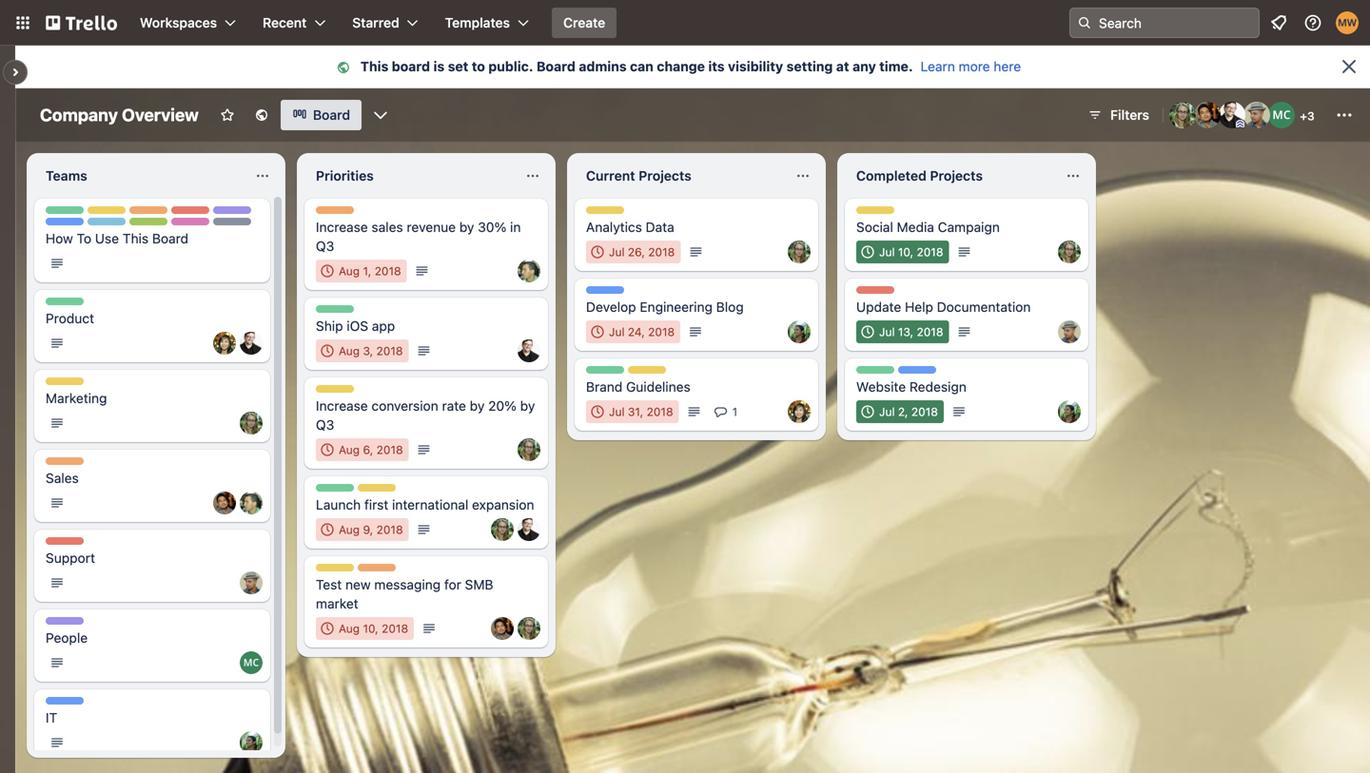 Task type: locate. For each thing, give the bounding box(es) containing it.
support down sales sales
[[46, 539, 90, 552]]

color: green, title: "product" element for brand guidelines
[[586, 366, 630, 381]]

color: yellow, title: "marketing" element up jul 31, 2018
[[628, 366, 683, 381]]

2 aug from the top
[[339, 344, 360, 358]]

support for support
[[46, 539, 90, 552]]

marketing down 3,
[[316, 386, 371, 400]]

aug 10, 2018
[[339, 622, 408, 636]]

2018 for media
[[917, 245, 943, 259]]

1 vertical spatial board
[[313, 107, 350, 123]]

0 vertical spatial brian cervino (briancervino4) image
[[240, 332, 263, 355]]

color: blue, title: "it" element
[[46, 218, 84, 232], [586, 286, 624, 301], [898, 366, 936, 381], [46, 697, 84, 712]]

color: red, title: "support" element right color: lime, title: none image
[[171, 206, 216, 221]]

company overview
[[40, 105, 199, 125]]

sales increase sales revenue by 30% in q3
[[316, 207, 521, 254]]

2018 right the 6, on the bottom left
[[376, 443, 403, 457]]

product inside product product
[[46, 299, 89, 312]]

marketing inside marketing social media campaign
[[856, 207, 912, 221]]

color: red, title: "support" element left help
[[856, 286, 901, 301]]

1 vertical spatial brian cervino (briancervino4) image
[[518, 340, 540, 363]]

color: green, title: "product" element left the first on the bottom left of page
[[316, 484, 360, 499]]

color: yellow, title: "marketing" element up market
[[316, 564, 371, 578]]

color: purple, title: "people" element right color: pink, title: none image
[[213, 206, 251, 221]]

2018 right 3,
[[376, 344, 403, 358]]

aug 3, 2018
[[339, 344, 403, 358]]

2018 for help
[[917, 325, 943, 339]]

jul left 13,
[[879, 325, 895, 339]]

support right color: lime, title: none image
[[171, 207, 216, 221]]

this
[[360, 59, 388, 74], [123, 231, 149, 246]]

social media campaign link
[[856, 218, 1077, 237]]

marketing inside marketing increase conversion rate by 20% by q3
[[316, 386, 371, 400]]

board left customize views image
[[313, 107, 350, 123]]

andre gorte (andregorte) image down smb
[[491, 618, 514, 640]]

people inside 'people people'
[[46, 618, 83, 632]]

launch first international expansion link
[[316, 496, 537, 515]]

marketing up the aug 9, 2018
[[358, 485, 413, 499]]

support link
[[46, 549, 259, 568]]

0 vertical spatial amy freiderson (amyfreiderson) image
[[240, 412, 263, 435]]

marketing inside the marketing analytics data
[[586, 207, 641, 221]]

brian cervino (briancervino4) image left ship
[[240, 332, 263, 355]]

1 vertical spatial increase
[[316, 398, 368, 414]]

jul 10, 2018
[[879, 245, 943, 259]]

0 vertical spatial increase
[[316, 219, 368, 235]]

international
[[392, 497, 468, 513]]

2018 for brand
[[647, 405, 673, 419]]

q3 up launch at the left of page
[[316, 417, 334, 433]]

0 horizontal spatial color: purple, title: "people" element
[[46, 618, 84, 632]]

color: yellow, title: "marketing" element down product product
[[46, 378, 101, 392]]

2018 right 31,
[[647, 405, 673, 419]]

samantha pivlot (samanthapivlot) image right 1
[[788, 401, 811, 423]]

jul left 2,
[[879, 405, 895, 419]]

product inside product marketing launch first international expansion
[[316, 485, 360, 499]]

marketing down current
[[586, 207, 641, 221]]

2018 right the 9,
[[376, 523, 403, 537]]

product it website redesign
[[856, 367, 966, 395]]

1 vertical spatial this
[[123, 231, 149, 246]]

0 vertical spatial samantha pivlot (samanthapivlot) image
[[213, 332, 236, 355]]

sales down 'marketing marketing'
[[46, 459, 75, 472]]

1 horizontal spatial board
[[313, 107, 350, 123]]

10, for social media campaign
[[898, 245, 914, 259]]

1 vertical spatial 10,
[[363, 622, 378, 636]]

jul
[[609, 245, 625, 259], [879, 245, 895, 259], [609, 325, 625, 339], [879, 325, 895, 339], [609, 405, 625, 419], [879, 405, 895, 419]]

0 notifications image
[[1267, 11, 1290, 34]]

color: black, title: none image
[[213, 218, 251, 225]]

color: green, title: "product" element up 31,
[[586, 366, 630, 381]]

samantha pivlot (samanthapivlot) image down product link
[[213, 332, 236, 355]]

10, down media at the top right of the page
[[898, 245, 914, 259]]

2018 for data
[[648, 245, 675, 259]]

it inside it develop engineering blog
[[586, 287, 597, 301]]

this member is an admin of this board. image
[[1236, 120, 1245, 128]]

tom mikelbach (tommikelbach) image
[[518, 260, 540, 283], [240, 492, 263, 515]]

show menu image
[[1335, 106, 1354, 125]]

1 horizontal spatial chris temperson (christemperson) image
[[1244, 102, 1270, 128]]

product up 2,
[[856, 367, 900, 381]]

marketing inside the product marketing brand guidelines
[[628, 367, 683, 381]]

by left 30% at the left
[[459, 219, 474, 235]]

aug left 3,
[[339, 344, 360, 358]]

1 vertical spatial samantha pivlot (samanthapivlot) image
[[788, 401, 811, 423]]

1 vertical spatial priscilla parjet (priscillaparjet) image
[[1058, 401, 1081, 423]]

product up 31,
[[586, 367, 630, 381]]

maria williams (mariawilliams94) image
[[1336, 11, 1359, 34]]

analytics
[[586, 219, 642, 235]]

product left the first on the bottom left of page
[[316, 485, 360, 499]]

documentation
[[937, 299, 1031, 315]]

how to use this board
[[46, 231, 188, 246]]

current
[[586, 168, 635, 184]]

marketing up sales sales
[[46, 391, 107, 406]]

board
[[537, 59, 576, 74], [313, 107, 350, 123], [152, 231, 188, 246]]

first
[[364, 497, 388, 513]]

to
[[77, 231, 91, 246]]

color: orange, title: "sales" element down 'marketing marketing'
[[46, 458, 84, 472]]

2018 down data
[[648, 245, 675, 259]]

increase left sales
[[316, 219, 368, 235]]

visibility
[[728, 59, 783, 74]]

product left app
[[316, 306, 360, 320]]

4 aug from the top
[[339, 523, 360, 537]]

+
[[1300, 109, 1307, 123]]

jul down social
[[879, 245, 895, 259]]

0 vertical spatial q3
[[316, 238, 334, 254]]

search image
[[1077, 15, 1092, 30]]

color: orange, title: "sales" element up how to use this board link
[[129, 206, 167, 221]]

more
[[959, 59, 990, 74]]

0 vertical spatial board
[[537, 59, 576, 74]]

0 horizontal spatial projects
[[639, 168, 692, 184]]

by inside the sales increase sales revenue by 30% in q3
[[459, 219, 474, 235]]

2 vertical spatial color: red, title: "support" element
[[46, 538, 90, 552]]

completed
[[856, 168, 927, 184]]

1 vertical spatial amy freiderson (amyfreiderson) image
[[518, 618, 540, 640]]

Current Projects text field
[[575, 161, 784, 191]]

customize views image
[[371, 106, 390, 125]]

people people
[[46, 618, 88, 646]]

marketing inside product marketing launch first international expansion
[[358, 485, 413, 499]]

aug down market
[[339, 622, 360, 636]]

color: purple, title: "people" element
[[213, 206, 251, 221], [46, 618, 84, 632]]

0 horizontal spatial this
[[123, 231, 149, 246]]

by for revenue
[[459, 219, 474, 235]]

1 increase from the top
[[316, 219, 368, 235]]

new
[[345, 577, 371, 593]]

color: green, title: "product" element up 2,
[[856, 366, 900, 381]]

0 vertical spatial priscilla parjet (priscillaparjet) image
[[788, 321, 811, 343]]

chris temperson (christemperson) image
[[240, 572, 263, 595]]

q3 down priorities
[[316, 238, 334, 254]]

social
[[856, 219, 893, 235]]

marques closter (marquescloster) image
[[1268, 102, 1295, 128]]

sales down the aug 9, 2018
[[358, 565, 387, 578]]

andre gorte (andregorte) image for test new messaging for smb market
[[491, 618, 514, 640]]

projects up social media campaign "link"
[[930, 168, 983, 184]]

sales link
[[46, 469, 259, 488]]

board down color: pink, title: none image
[[152, 231, 188, 246]]

andre gorte (andregorte) image for sales
[[213, 492, 236, 515]]

templates
[[445, 15, 510, 30]]

10,
[[898, 245, 914, 259], [363, 622, 378, 636]]

at
[[836, 59, 849, 74]]

0 horizontal spatial tom mikelbach (tommikelbach) image
[[240, 492, 263, 515]]

3
[[1307, 109, 1315, 123]]

by right rate
[[470, 398, 485, 414]]

aug
[[339, 265, 360, 278], [339, 344, 360, 358], [339, 443, 360, 457], [339, 523, 360, 537], [339, 622, 360, 636]]

1 horizontal spatial tom mikelbach (tommikelbach) image
[[518, 260, 540, 283]]

it
[[46, 219, 56, 232], [586, 287, 597, 301], [898, 367, 909, 381], [46, 698, 56, 712], [46, 710, 57, 726]]

andre gorte (andregorte) image down sales link
[[213, 492, 236, 515]]

5 aug from the top
[[339, 622, 360, 636]]

support left help
[[856, 287, 901, 301]]

2 increase from the top
[[316, 398, 368, 414]]

it inside "it it"
[[46, 698, 56, 712]]

projects up data
[[639, 168, 692, 184]]

2018 right 2,
[[911, 405, 938, 419]]

brian cervino (briancervino4) image for product
[[240, 332, 263, 355]]

andre gorte (andregorte) image
[[213, 492, 236, 515], [491, 618, 514, 640]]

product for website redesign
[[856, 367, 900, 381]]

support inside support people it
[[171, 207, 216, 221]]

marketing analytics data
[[586, 207, 674, 235]]

jul left 26,
[[609, 245, 625, 259]]

people inside support people it
[[213, 207, 251, 221]]

back to home image
[[46, 8, 117, 38]]

sales inside the sales increase sales revenue by 30% in q3
[[316, 207, 346, 221]]

color: pink, title: none image
[[171, 218, 209, 225]]

recent button
[[251, 8, 337, 38]]

product marketing
[[46, 207, 143, 221]]

q3 for increase sales revenue by 30% in q3
[[316, 238, 334, 254]]

conversion
[[372, 398, 438, 414]]

product inside product it website redesign
[[856, 367, 900, 381]]

0 horizontal spatial color: red, title: "support" element
[[46, 538, 90, 552]]

1 horizontal spatial brian cervino (briancervino4) image
[[1219, 102, 1245, 128]]

is
[[433, 59, 445, 74]]

Search field
[[1092, 9, 1259, 37]]

people for people people
[[46, 630, 88, 646]]

aug 6, 2018
[[339, 443, 403, 457]]

aug left 1,
[[339, 265, 360, 278]]

priorities
[[316, 168, 374, 184]]

30%
[[478, 219, 507, 235]]

sales down priorities
[[316, 207, 346, 221]]

0 vertical spatial 10,
[[898, 245, 914, 259]]

color: yellow, title: "marketing" element down current
[[586, 206, 641, 221]]

by
[[459, 219, 474, 235], [470, 398, 485, 414], [520, 398, 535, 414]]

support update help documentation
[[856, 287, 1031, 315]]

this left board
[[360, 59, 388, 74]]

20%
[[488, 398, 517, 414]]

10, for test new messaging for smb market
[[363, 622, 378, 636]]

jul left 24,
[[609, 325, 625, 339]]

this down color: lime, title: none image
[[123, 231, 149, 246]]

chris temperson (christemperson) image
[[1244, 102, 1270, 128], [1058, 321, 1081, 343]]

amy freiderson (amyfreiderson) image
[[240, 412, 263, 435], [518, 618, 540, 640]]

color: red, title: "support" element for update
[[856, 286, 901, 301]]

to
[[472, 59, 485, 74]]

1 horizontal spatial amy freiderson (amyfreiderson) image
[[518, 618, 540, 640]]

board right 'public.'
[[537, 59, 576, 74]]

13,
[[898, 325, 914, 339]]

1 projects from the left
[[639, 168, 692, 184]]

color: green, title: "product" element for website redesign
[[856, 366, 900, 381]]

q3 inside marketing increase conversion rate by 20% by q3
[[316, 417, 334, 433]]

people up "it it" on the bottom
[[46, 630, 88, 646]]

projects for completed projects
[[930, 168, 983, 184]]

2 projects from the left
[[930, 168, 983, 184]]

this board is set to public. board admins can change its visibility setting at any time. learn more here
[[360, 59, 1021, 74]]

support for people
[[171, 207, 216, 221]]

1 vertical spatial andre gorte (andregorte) image
[[491, 618, 514, 640]]

priscilla parjet (priscillaparjet) image
[[788, 321, 811, 343], [1058, 401, 1081, 423]]

color: blue, title: "it" element down 'people people'
[[46, 697, 84, 712]]

+ 3
[[1300, 109, 1315, 123]]

people down support support
[[46, 618, 83, 632]]

campaign
[[938, 219, 1000, 235]]

color: yellow, title: "marketing" element
[[88, 206, 143, 221], [586, 206, 641, 221], [856, 206, 912, 221], [628, 366, 683, 381], [46, 378, 101, 392], [316, 385, 371, 400], [358, 484, 413, 499], [316, 564, 371, 578]]

1 q3 from the top
[[316, 238, 334, 254]]

2018 down media at the top right of the page
[[917, 245, 943, 259]]

help
[[905, 299, 933, 315]]

color: purple, title: "people" element down support support
[[46, 618, 84, 632]]

product inside the product marketing brand guidelines
[[586, 367, 630, 381]]

Board name text field
[[30, 100, 208, 130]]

0 vertical spatial andre gorte (andregorte) image
[[213, 492, 236, 515]]

0 horizontal spatial priscilla parjet (priscillaparjet) image
[[788, 321, 811, 343]]

0 vertical spatial chris temperson (christemperson) image
[[1244, 102, 1270, 128]]

2018
[[648, 245, 675, 259], [917, 245, 943, 259], [375, 265, 401, 278], [648, 325, 675, 339], [917, 325, 943, 339], [376, 344, 403, 358], [647, 405, 673, 419], [911, 405, 938, 419], [376, 443, 403, 457], [376, 523, 403, 537], [382, 622, 408, 636]]

jul 24, 2018
[[609, 325, 675, 339]]

0 horizontal spatial brian cervino (briancervino4) image
[[240, 332, 263, 355]]

people
[[213, 207, 251, 221], [46, 618, 83, 632], [46, 630, 88, 646]]

aug left the 9,
[[339, 523, 360, 537]]

tom mikelbach (tommikelbach) image down in
[[518, 260, 540, 283]]

brian cervino (briancervino4) image
[[1219, 102, 1245, 128], [518, 340, 540, 363]]

jul for brand
[[609, 405, 625, 419]]

2018 for website
[[911, 405, 938, 419]]

it inside support people it
[[46, 219, 56, 232]]

color: red, title: "support" element down sales sales
[[46, 538, 90, 552]]

3 aug from the top
[[339, 443, 360, 457]]

brian cervino (briancervino4) image down the expansion
[[518, 519, 540, 541]]

projects inside text field
[[930, 168, 983, 184]]

2018 right 1,
[[375, 265, 401, 278]]

brian cervino (briancervino4) image
[[240, 332, 263, 355], [518, 519, 540, 541]]

market
[[316, 596, 358, 612]]

brand
[[586, 379, 623, 395]]

amy freiderson (amyfreiderson) image for social media campaign
[[1058, 241, 1081, 264]]

filters
[[1110, 107, 1149, 123]]

it it
[[46, 698, 57, 726]]

develop engineering blog link
[[586, 298, 807, 317]]

increase inside marketing increase conversion rate by 20% by q3
[[316, 398, 368, 414]]

increase inside the sales increase sales revenue by 30% in q3
[[316, 219, 368, 235]]

color: orange, title: "sales" element down priorities
[[316, 206, 354, 221]]

product inside product ship ios app
[[316, 306, 360, 320]]

2 q3 from the top
[[316, 417, 334, 433]]

increase for increase sales revenue by 30% in q3
[[316, 219, 368, 235]]

board link
[[281, 100, 362, 130]]

color: orange, title: "sales" element
[[129, 206, 167, 221], [316, 206, 354, 221], [46, 458, 84, 472], [358, 564, 396, 578]]

board
[[392, 59, 430, 74]]

marketing up jul 31, 2018
[[628, 367, 683, 381]]

increase
[[316, 219, 368, 235], [316, 398, 368, 414]]

2 horizontal spatial color: red, title: "support" element
[[856, 286, 901, 301]]

increase up the 6, on the bottom left
[[316, 398, 368, 414]]

people right color: pink, title: none image
[[213, 207, 251, 221]]

product down how
[[46, 299, 89, 312]]

aug for ios
[[339, 344, 360, 358]]

color: green, title: "product" element
[[46, 206, 89, 221], [46, 298, 89, 312], [316, 305, 360, 320], [586, 366, 630, 381], [856, 366, 900, 381], [316, 484, 360, 499]]

1 aug from the top
[[339, 265, 360, 278]]

amy freiderson (amyfreiderson) image
[[1169, 102, 1196, 128], [788, 241, 811, 264], [1058, 241, 1081, 264], [518, 439, 540, 461], [491, 519, 514, 541]]

2 horizontal spatial board
[[537, 59, 576, 74]]

marketing
[[88, 207, 143, 221], [586, 207, 641, 221], [856, 207, 912, 221], [628, 367, 683, 381], [46, 379, 101, 392], [316, 386, 371, 400], [46, 391, 107, 406], [358, 485, 413, 499], [316, 565, 371, 578]]

1 vertical spatial color: red, title: "support" element
[[856, 286, 901, 301]]

color: green, title: "product" element down how
[[46, 298, 89, 312]]

0 horizontal spatial board
[[152, 231, 188, 246]]

Teams text field
[[34, 161, 244, 191]]

setting
[[787, 59, 833, 74]]

projects inside text box
[[639, 168, 692, 184]]

color: red, title: "support" element
[[171, 206, 216, 221], [856, 286, 901, 301], [46, 538, 90, 552]]

0 horizontal spatial 10,
[[363, 622, 378, 636]]

0 horizontal spatial chris temperson (christemperson) image
[[1058, 321, 1081, 343]]

support inside support update help documentation
[[856, 287, 901, 301]]

1 horizontal spatial andre gorte (andregorte) image
[[491, 618, 514, 640]]

2018 right 13,
[[917, 325, 943, 339]]

6,
[[363, 443, 373, 457]]

0 vertical spatial color: red, title: "support" element
[[171, 206, 216, 221]]

aug left the 6, on the bottom left
[[339, 443, 360, 457]]

0 vertical spatial color: purple, title: "people" element
[[213, 206, 251, 221]]

1 horizontal spatial projects
[[930, 168, 983, 184]]

jul for website
[[879, 405, 895, 419]]

0 vertical spatial brian cervino (briancervino4) image
[[1219, 102, 1245, 128]]

10, down new
[[363, 622, 378, 636]]

jul 13, 2018
[[879, 325, 943, 339]]

2018 for conversion
[[376, 443, 403, 457]]

q3 inside the sales increase sales revenue by 30% in q3
[[316, 238, 334, 254]]

marketing down completed
[[856, 207, 912, 221]]

aug 9, 2018
[[339, 523, 403, 537]]

1 vertical spatial brian cervino (briancervino4) image
[[518, 519, 540, 541]]

0 vertical spatial this
[[360, 59, 388, 74]]

it link
[[46, 709, 259, 728]]

increase conversion rate by 20% by q3 link
[[316, 397, 537, 435]]

jul left 31,
[[609, 405, 625, 419]]

color: green, title: "product" element up how
[[46, 206, 89, 221]]

1 horizontal spatial brian cervino (briancervino4) image
[[518, 519, 540, 541]]

samantha pivlot (samanthapivlot) image
[[213, 332, 236, 355], [788, 401, 811, 423]]

0 horizontal spatial andre gorte (andregorte) image
[[213, 492, 236, 515]]

redesign
[[910, 379, 966, 395]]

2018 down test new messaging for smb market
[[382, 622, 408, 636]]

tom mikelbach (tommikelbach) image up chris temperson (christemperson) image
[[240, 492, 263, 515]]

priscilla parjet (priscillaparjet) image for blog
[[788, 321, 811, 343]]

support inside support support
[[46, 539, 90, 552]]

1 vertical spatial chris temperson (christemperson) image
[[1058, 321, 1081, 343]]

1 horizontal spatial 10,
[[898, 245, 914, 259]]

1 vertical spatial q3
[[316, 417, 334, 433]]

revenue
[[407, 219, 456, 235]]

1 horizontal spatial priscilla parjet (priscillaparjet) image
[[1058, 401, 1081, 423]]

marketing down product product
[[46, 379, 101, 392]]

2018 right 24,
[[648, 325, 675, 339]]



Task type: vqa. For each thing, say whether or not it's contained in the screenshot.
VISIBILITY
yes



Task type: describe. For each thing, give the bounding box(es) containing it.
aug for launch
[[339, 523, 360, 537]]

smb
[[465, 577, 493, 593]]

jul for media
[[879, 245, 895, 259]]

color: yellow, title: "marketing" element up the aug 9, 2018
[[358, 484, 413, 499]]

2018 for launch
[[376, 523, 403, 537]]

1 vertical spatial tom mikelbach (tommikelbach) image
[[240, 492, 263, 515]]

sales sales
[[46, 459, 79, 486]]

how
[[46, 231, 73, 246]]

recent
[[263, 15, 307, 30]]

product product
[[46, 299, 94, 326]]

1,
[[363, 265, 371, 278]]

product for launch first international expansion
[[316, 485, 360, 499]]

rate
[[442, 398, 466, 414]]

app
[[372, 318, 395, 334]]

starred button
[[341, 8, 430, 38]]

color: green, title: "product" element for launch first international expansion
[[316, 484, 360, 499]]

how to use this board link
[[46, 229, 259, 248]]

product ship ios app
[[316, 306, 395, 334]]

product for ship ios app
[[316, 306, 360, 320]]

messaging
[[374, 577, 441, 593]]

1 horizontal spatial color: purple, title: "people" element
[[213, 206, 251, 221]]

filters button
[[1082, 100, 1155, 130]]

primary element
[[0, 0, 1370, 46]]

q3 for increase conversion rate by 20% by q3
[[316, 417, 334, 433]]

color: blue, title: "it" element up jul 24, 2018
[[586, 286, 624, 301]]

jul 2, 2018
[[879, 405, 938, 419]]

support up 'people people'
[[46, 550, 95, 566]]

people for support people it
[[213, 207, 251, 221]]

brian cervino (briancervino4) image for launch first international expansion
[[518, 519, 540, 541]]

brand guidelines link
[[586, 378, 807, 397]]

aug for conversion
[[339, 443, 360, 457]]

color: blue, title: "it" element up 'jul 2, 2018' on the bottom of the page
[[898, 366, 936, 381]]

support support
[[46, 539, 95, 566]]

Completed Projects text field
[[845, 161, 1054, 191]]

9,
[[363, 523, 373, 537]]

its
[[708, 59, 725, 74]]

color: orange, title: "sales" element down the aug 9, 2018
[[358, 564, 396, 578]]

sm image
[[334, 58, 360, 77]]

admins
[[579, 59, 627, 74]]

24,
[[628, 325, 645, 339]]

andre gorte (andregorte) image
[[1194, 102, 1221, 128]]

update
[[856, 299, 901, 315]]

3,
[[363, 344, 373, 358]]

jul for engineering
[[609, 325, 625, 339]]

support for update
[[856, 287, 901, 301]]

starred
[[352, 15, 399, 30]]

marketing link
[[46, 389, 259, 408]]

aug for sales
[[339, 265, 360, 278]]

ship ios app link
[[316, 317, 537, 336]]

marketing inside 'marketing marketing'
[[46, 379, 101, 392]]

priscilla parjet (priscillaparjet) image for redesign
[[1058, 401, 1081, 423]]

test new messaging for smb market link
[[316, 576, 537, 614]]

people link
[[46, 629, 259, 648]]

sales up support support
[[46, 471, 79, 486]]

marketing up the how to use this board
[[88, 207, 143, 221]]

0 horizontal spatial samantha pivlot (samanthapivlot) image
[[213, 332, 236, 355]]

aug 1, 2018
[[339, 265, 401, 278]]

color: blue, title: "it" element left color: sky, title: none icon
[[46, 218, 84, 232]]

test
[[316, 577, 342, 593]]

31,
[[628, 405, 643, 419]]

any
[[853, 59, 876, 74]]

workspaces button
[[128, 8, 247, 38]]

switch to… image
[[13, 13, 32, 32]]

overview
[[122, 105, 199, 125]]

expansion
[[472, 497, 534, 513]]

Priorities text field
[[304, 161, 514, 191]]

projects for current projects
[[639, 168, 692, 184]]

develop
[[586, 299, 636, 315]]

workspaces
[[140, 15, 217, 30]]

2018 for ios
[[376, 344, 403, 358]]

support people it
[[46, 207, 251, 232]]

test new messaging for smb market
[[316, 577, 493, 612]]

product marketing brand guidelines
[[586, 367, 691, 395]]

website redesign link
[[856, 378, 1077, 397]]

use
[[95, 231, 119, 246]]

jul for data
[[609, 245, 625, 259]]

2 vertical spatial board
[[152, 231, 188, 246]]

2,
[[898, 405, 908, 419]]

color: sky, title: none image
[[88, 218, 126, 225]]

product up how
[[46, 207, 89, 221]]

can
[[630, 59, 654, 74]]

jul for help
[[879, 325, 895, 339]]

amy freiderson (amyfreiderson) image for increase conversion rate by 20% by q3
[[518, 439, 540, 461]]

create
[[563, 15, 605, 30]]

priscilla parjet (priscillaparjet) image
[[240, 732, 263, 755]]

marketing up market
[[316, 565, 371, 578]]

sales
[[372, 219, 403, 235]]

product for product
[[46, 299, 89, 312]]

0 horizontal spatial amy freiderson (amyfreiderson) image
[[240, 412, 263, 435]]

color: yellow, title: "marketing" element down completed
[[856, 206, 912, 221]]

marketing marketing
[[46, 379, 107, 406]]

in
[[510, 219, 521, 235]]

create button
[[552, 8, 617, 38]]

public.
[[488, 59, 533, 74]]

2018 for engineering
[[648, 325, 675, 339]]

0 vertical spatial tom mikelbach (tommikelbach) image
[[518, 260, 540, 283]]

blog
[[716, 299, 744, 315]]

1 horizontal spatial color: red, title: "support" element
[[171, 206, 216, 221]]

color: green, title: "product" element left app
[[316, 305, 360, 320]]

product for brand guidelines
[[586, 367, 630, 381]]

sales inside sales sales
[[46, 459, 75, 472]]

color: yellow, title: "marketing" element up the how to use this board
[[88, 206, 143, 221]]

open information menu image
[[1304, 13, 1323, 32]]

it develop engineering blog
[[586, 287, 744, 315]]

by for rate
[[470, 398, 485, 414]]

templates button
[[434, 8, 540, 38]]

data
[[646, 219, 674, 235]]

current projects
[[586, 168, 692, 184]]

0 horizontal spatial brian cervino (briancervino4) image
[[518, 340, 540, 363]]

increase for increase conversion rate by 20% by q3
[[316, 398, 368, 414]]

color: lime, title: none image
[[129, 218, 167, 225]]

color: green, title: "product" element for how to use this board
[[46, 206, 89, 221]]

product link
[[46, 309, 259, 328]]

1 horizontal spatial this
[[360, 59, 388, 74]]

launch
[[316, 497, 361, 513]]

product up 'marketing marketing'
[[46, 311, 94, 326]]

by right 20% at the left of the page
[[520, 398, 535, 414]]

update help documentation link
[[856, 298, 1077, 317]]

marques closter (marquescloster) image
[[240, 652, 263, 675]]

public image
[[254, 108, 269, 123]]

company
[[40, 105, 118, 125]]

change
[[657, 59, 705, 74]]

2018 for sales
[[375, 265, 401, 278]]

jul 26, 2018
[[609, 245, 675, 259]]

sales up how to use this board link
[[129, 207, 159, 221]]

color: red, title: "support" element for support
[[46, 538, 90, 552]]

1 horizontal spatial samantha pivlot (samanthapivlot) image
[[788, 401, 811, 423]]

1 vertical spatial color: purple, title: "people" element
[[46, 618, 84, 632]]

marketing social media campaign
[[856, 207, 1000, 235]]

amy freiderson (amyfreiderson) image for analytics data
[[788, 241, 811, 264]]

star or unstar board image
[[220, 108, 235, 123]]

it inside product it website redesign
[[898, 367, 909, 381]]

for
[[444, 577, 461, 593]]

1
[[732, 405, 738, 419]]

guidelines
[[626, 379, 691, 395]]

here
[[994, 59, 1021, 74]]

ios
[[347, 318, 368, 334]]

time.
[[879, 59, 913, 74]]

color: yellow, title: "marketing" element down 3,
[[316, 385, 371, 400]]



